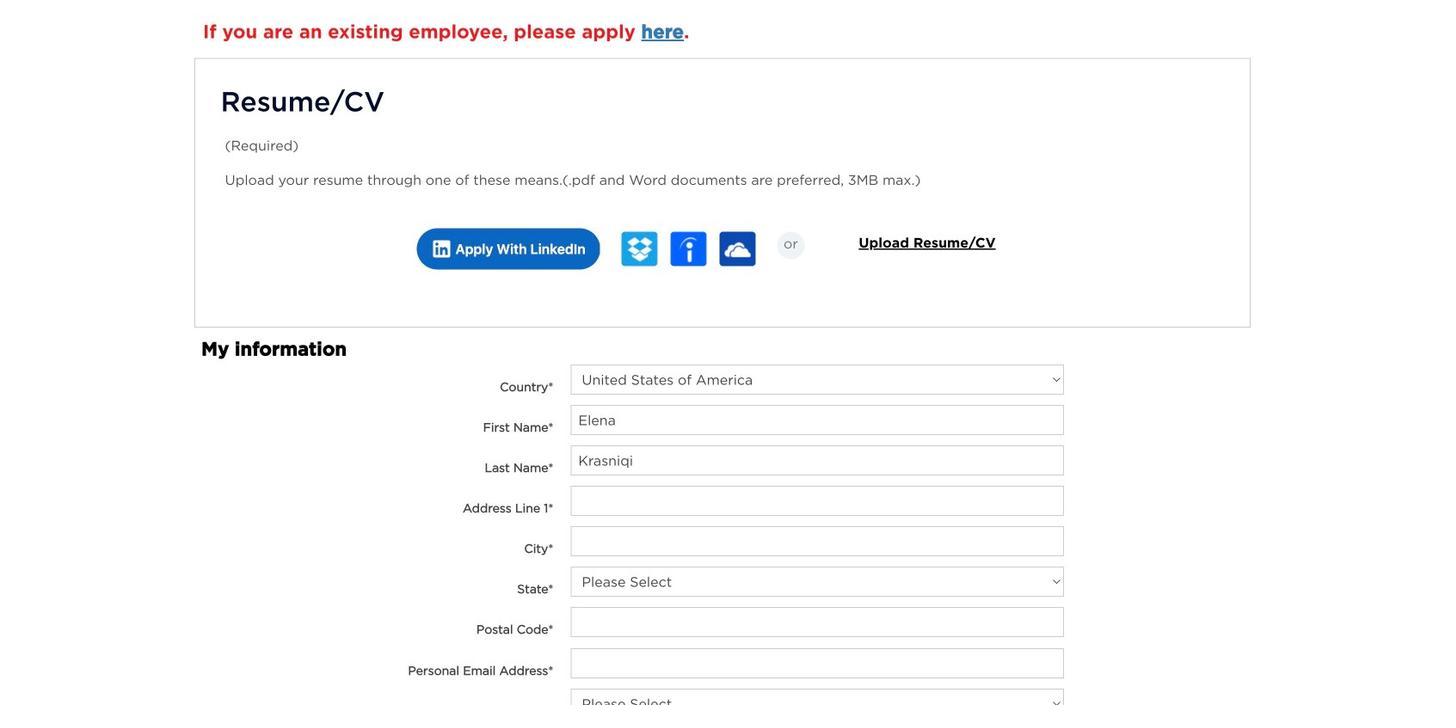 Task type: describe. For each thing, give the bounding box(es) containing it.
Last Name text field
[[571, 446, 1065, 476]]

Address Line 1 text field
[[571, 486, 1065, 516]]



Task type: locate. For each thing, give the bounding box(es) containing it.
First Name text field
[[571, 405, 1065, 435]]

group
[[216, 80, 1229, 306]]

toolbar
[[194, 0, 1251, 14]]

Postal Code text field
[[571, 608, 1065, 638]]

Personal Email Address email field
[[571, 649, 1065, 679]]

City text field
[[571, 527, 1065, 557]]



